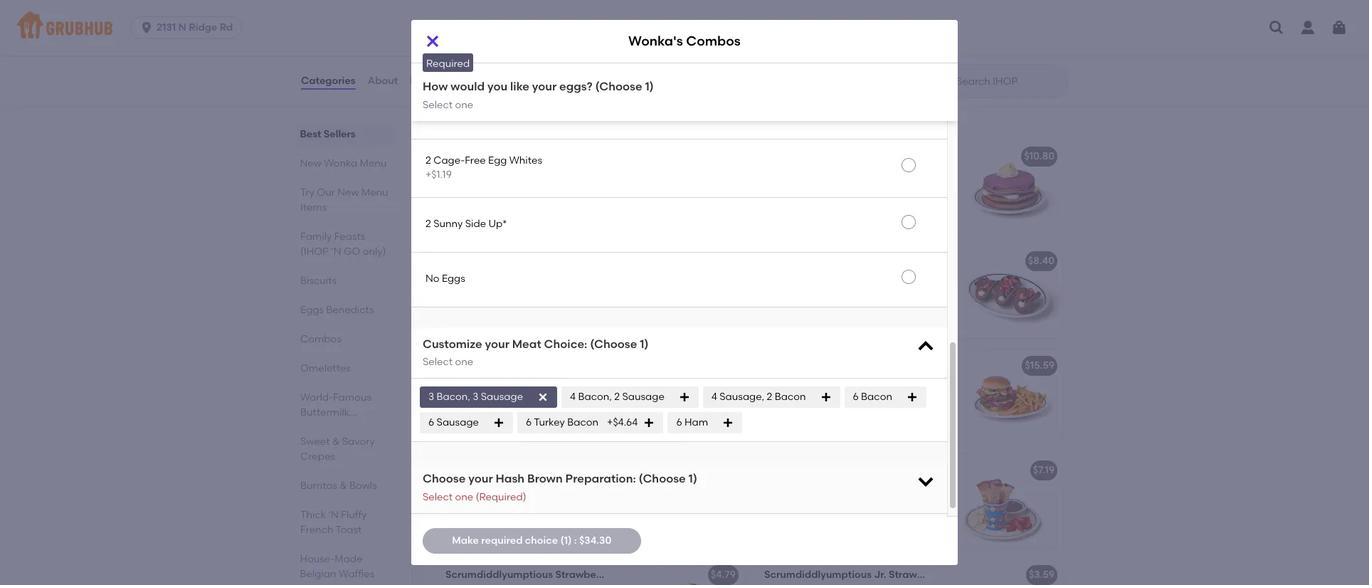 Task type: locate. For each thing, give the bounding box(es) containing it.
buttermilk inside 'four purple buttermilk pancakes layered with creamy cheesecake mousse & topped with purple cream cheese icing, whipped topping and gold glitter sugar.'
[[822, 171, 871, 183]]

select down 'choose'
[[423, 491, 453, 503]]

2 over medium* button
[[411, 30, 947, 84]]

1 vertical spatial your
[[485, 337, 510, 351]]

0 horizontal spatial mousse
[[446, 304, 483, 316]]

0 vertical spatial glitter
[[788, 228, 817, 240]]

eggs inside tab
[[300, 304, 324, 316]]

2 vertical spatial cream
[[583, 423, 614, 435]]

your up (required)
[[468, 472, 493, 486]]

strawberry down :
[[555, 569, 610, 581]]

wonka's for enjoy our new wonka entrées, paired with eggs*, meat and hash browns.
[[446, 150, 487, 163]]

2 vertical spatial one
[[455, 491, 473, 503]]

0 vertical spatial mousse
[[764, 199, 802, 212]]

0 vertical spatial purple
[[854, 150, 886, 163]]

mousse,
[[506, 409, 546, 421]]

combos up new
[[489, 150, 531, 163]]

house-
[[300, 553, 335, 565]]

cream inside warm and flaky buttermilk biscuit split and filled with creamy cheesecake mousse, a mixed berry topping, topped with purple cream cheese icing and powdered sugar.
[[583, 423, 614, 435]]

eggs right no
[[442, 273, 465, 285]]

chocolate left $4.79 in the right bottom of the page
[[632, 569, 684, 581]]

mousse down the "two"
[[446, 304, 483, 316]]

cheesecake inside 'four purple buttermilk pancakes layered with creamy cheesecake mousse & topped with purple cream cheese icing, whipped topping and gold glitter sugar.'
[[865, 185, 923, 197]]

preparation:
[[566, 472, 636, 486]]

1 wonka's perfectly purple pancake, 1 scrambled egg, 1 bacon strip and 1 sausage link
[[446, 484, 623, 525]]

fantastical wonka burger image
[[957, 350, 1063, 443]]

pancakes inside 'four purple buttermilk pancakes layered with creamy cheesecake mousse & topped with purple cream cheese icing, whipped topping and gold glitter sugar.'
[[873, 171, 921, 183]]

daydream berry biscuit image
[[638, 350, 744, 443]]

1 vertical spatial creamy
[[507, 290, 543, 302]]

bacon,
[[437, 391, 470, 403], [578, 391, 612, 403]]

2 vertical spatial new
[[337, 186, 359, 199]]

+
[[732, 464, 738, 476]]

6 for 6 bacon
[[853, 391, 859, 403]]

family feasts (ihop 'n go only) tab
[[300, 229, 389, 259]]

1 $7.19 from the left
[[711, 464, 732, 476]]

sausage up "mousse,"
[[481, 391, 523, 403]]

gold down four
[[764, 228, 786, 240]]

toast up toast
[[848, 464, 875, 476]]

2131
[[157, 21, 176, 33]]

mousse for two
[[446, 304, 483, 316]]

2 inside "button"
[[426, 218, 431, 230]]

savory
[[342, 436, 375, 448]]

scrumdiddlyumptious
[[446, 569, 553, 581], [764, 569, 872, 581]]

1 vertical spatial over
[[434, 105, 457, 117]]

wonka's perfectly purple pancakes - (short stack) image
[[638, 246, 744, 338]]

1 horizontal spatial eggs
[[442, 273, 465, 285]]

1 vertical spatial new
[[300, 157, 322, 169]]

over for medium*
[[434, 50, 457, 63]]

buttermilk for four
[[822, 171, 871, 183]]

layered for two
[[446, 290, 482, 302]]

one inside the choose your hash brown preparation:  (choose 1) select one (required)
[[455, 491, 473, 503]]

best sellers
[[300, 128, 356, 140]]

mousse
[[764, 199, 802, 212], [446, 304, 483, 316]]

cream inside 'four purple buttermilk pancakes layered with creamy cheesecake mousse & topped with purple cream cheese icing, whipped topping and gold glitter sugar.'
[[908, 199, 940, 212]]

sausage down split
[[437, 417, 479, 429]]

banana
[[829, 499, 867, 511]]

mousse inside 'four purple buttermilk pancakes layered with creamy cheesecake mousse & topped with purple cream cheese icing, whipped topping and gold glitter sugar.'
[[764, 199, 802, 212]]

purple
[[854, 150, 886, 163], [539, 484, 570, 497]]

1 over from the top
[[434, 50, 457, 63]]

2 up +$1.19 at the top left
[[426, 154, 431, 167]]

0 horizontal spatial 3
[[428, 391, 434, 403]]

eggs*,
[[468, 185, 498, 197]]

your right like
[[532, 80, 557, 93]]

french down thick at the bottom of the page
[[300, 524, 333, 536]]

layered
[[764, 185, 800, 197], [446, 290, 482, 302]]

bacon
[[530, 499, 561, 511]]

0 horizontal spatial topping
[[555, 318, 593, 331]]

1 vertical spatial wonka
[[324, 157, 358, 169]]

1 vertical spatial topping
[[555, 318, 593, 331]]

cheesecake inside the two purple buttermilk pancakes layered with creamy cheesecake mousse & topped with purple cream cheese icing, whipped topping and gold glitter sugar.
[[546, 290, 604, 302]]

pancakes
[[873, 171, 921, 183], [553, 275, 600, 287]]

1 vertical spatial gold
[[446, 333, 467, 345]]

big
[[767, 28, 782, 40]]

required
[[481, 534, 523, 546]]

jr. for willy's
[[798, 464, 810, 476]]

6
[[853, 391, 859, 403], [428, 417, 434, 429], [526, 417, 532, 429], [676, 417, 682, 429]]

purple down mixed
[[549, 423, 580, 435]]

perfectly up egg,
[[494, 484, 536, 497]]

eggs down biscuits
[[300, 304, 324, 316]]

2 vertical spatial cheesecake
[[446, 409, 504, 421]]

cheesecake
[[865, 185, 923, 197], [546, 290, 604, 302], [446, 409, 504, 421]]

1 vertical spatial select
[[423, 356, 453, 368]]

4 for 4 bacon, 2 sausage
[[570, 391, 576, 403]]

(choose inside customize your meat choice: (choose 1) select one
[[590, 337, 637, 351]]

sugar. inside warm and flaky buttermilk biscuit split and filled with creamy cheesecake mousse, a mixed berry topping, topped with purple cream cheese icing and powdered sugar.
[[582, 438, 611, 450]]

1 one from the top
[[455, 99, 473, 111]]

6 ham
[[676, 417, 708, 429]]

pancakes up the choice:
[[553, 275, 600, 287]]

& inside world-famous buttermilk pancakes sweet & savory crepes
[[332, 436, 340, 448]]

french inside sliced french toast with a side of strawberries, banana and chocolate dipping sauce.
[[796, 484, 829, 497]]

0 vertical spatial pancakes
[[873, 171, 921, 183]]

0 vertical spatial 'n
[[331, 246, 341, 258]]

3
[[428, 391, 434, 403], [473, 391, 479, 403]]

cream for four purple buttermilk pancakes layered with creamy cheesecake mousse & topped with purple cream cheese icing, whipped topping and gold glitter sugar.
[[908, 199, 940, 212]]

cheese up customize
[[446, 318, 480, 331]]

wonka's up enjoy
[[446, 150, 487, 163]]

1 vertical spatial sugar.
[[500, 333, 530, 345]]

sugar. inside the two purple buttermilk pancakes layered with creamy cheesecake mousse & topped with purple cream cheese icing, whipped topping and gold glitter sugar.
[[500, 333, 530, 345]]

cream inside the two purple buttermilk pancakes layered with creamy cheesecake mousse & topped with purple cream cheese icing, whipped topping and gold glitter sugar.
[[589, 304, 621, 316]]

try our new menu items
[[300, 186, 388, 214]]

1 horizontal spatial topping
[[874, 214, 912, 226]]

1 vertical spatial layered
[[446, 290, 482, 302]]

2 over from the top
[[434, 105, 457, 117]]

2 inside 2 cage-free egg whites +$1.19
[[426, 154, 431, 167]]

2 left sunny
[[426, 218, 431, 230]]

would
[[451, 80, 485, 93]]

Search IHOP search field
[[955, 75, 1064, 88]]

0 vertical spatial (choose
[[595, 80, 642, 93]]

3 select from the top
[[423, 491, 453, 503]]

svg image
[[1331, 19, 1348, 36], [424, 33, 441, 50], [537, 392, 549, 403], [820, 392, 832, 403], [907, 392, 918, 403]]

$7.19
[[711, 464, 732, 476], [1033, 464, 1055, 476]]

pancakes for -
[[888, 150, 936, 163]]

2 one from the top
[[455, 356, 473, 368]]

select inside the choose your hash brown preparation:  (choose 1) select one (required)
[[423, 491, 453, 503]]

1 vertical spatial menu
[[360, 157, 387, 169]]

0 horizontal spatial wonka's
[[446, 150, 487, 163]]

2 scrumdiddlyumptious from the left
[[764, 569, 872, 581]]

waffles
[[339, 568, 375, 580]]

wonka's
[[628, 33, 683, 49], [446, 150, 487, 163], [764, 150, 806, 163]]

a left mixed
[[548, 409, 555, 421]]

scrumdiddlyumptious for scrumdiddlyumptious strawberry hot chocolate
[[446, 569, 553, 581]]

1 scrumdiddlyumptious from the left
[[446, 569, 553, 581]]

buttermilk down wonka's perfectly purple pancakes - (full stack)
[[822, 171, 871, 183]]

our
[[317, 186, 335, 199]]

combos inside 'tab'
[[300, 333, 342, 345]]

pancakes down buttermilk
[[300, 421, 347, 433]]

2 select from the top
[[423, 356, 453, 368]]

your
[[532, 80, 557, 93], [485, 337, 510, 351], [468, 472, 493, 486]]

whipped inside 'four purple buttermilk pancakes layered with creamy cheesecake mousse & topped with purple cream cheese icing, whipped topping and gold glitter sugar.'
[[830, 214, 872, 226]]

1 4 from the left
[[570, 391, 576, 403]]

over up reviews
[[434, 50, 457, 63]]

gold
[[764, 228, 786, 240], [446, 333, 467, 345]]

1) down main navigation navigation
[[645, 80, 654, 93]]

cheese for two purple buttermilk pancakes layered with creamy cheesecake mousse & topped with purple cream cheese icing, whipped topping and gold glitter sugar.
[[446, 318, 480, 331]]

2 down how at the left top of page
[[426, 105, 431, 117]]

(choose right preparation:
[[639, 472, 686, 486]]

layered down four
[[764, 185, 800, 197]]

side
[[465, 218, 486, 230]]

combos tab
[[300, 332, 389, 347]]

mousse inside the two purple buttermilk pancakes layered with creamy cheesecake mousse & topped with purple cream cheese icing, whipped topping and gold glitter sugar.
[[446, 304, 483, 316]]

2 vertical spatial sugar.
[[582, 438, 611, 450]]

your inside customize your meat choice: (choose 1) select one
[[485, 337, 510, 351]]

select down how at the left top of page
[[423, 99, 453, 111]]

1 vertical spatial 'n
[[328, 509, 339, 521]]

original
[[448, 28, 487, 40]]

0 vertical spatial over
[[434, 50, 457, 63]]

0 horizontal spatial glitter
[[470, 333, 498, 345]]

pancakes inside world-famous buttermilk pancakes sweet & savory crepes
[[300, 421, 347, 433]]

0 horizontal spatial cheesecake
[[446, 409, 504, 421]]

0 horizontal spatial new
[[300, 157, 322, 169]]

svg image
[[1268, 19, 1285, 36], [140, 21, 154, 35], [916, 336, 936, 356], [679, 392, 690, 403], [493, 417, 505, 429], [644, 417, 655, 429], [722, 417, 734, 429], [916, 471, 936, 491]]

1 vertical spatial icing,
[[483, 318, 509, 331]]

eggs inside button
[[442, 273, 465, 285]]

(choose
[[595, 80, 642, 93], [590, 337, 637, 351], [639, 472, 686, 486]]

1 strawberry from the left
[[555, 569, 610, 581]]

cheesecake down wonka's perfectly purple pancakes - (full stack)
[[865, 185, 923, 197]]

your inside the choose your hash brown preparation:  (choose 1) select one (required)
[[468, 472, 493, 486]]

combos left big
[[686, 33, 741, 49]]

0 horizontal spatial hot
[[612, 569, 630, 581]]

hoverchoc pancake tacos image
[[957, 246, 1063, 338]]

1 horizontal spatial 4
[[712, 391, 717, 403]]

0 horizontal spatial whipped
[[511, 318, 553, 331]]

burritos & bowls
[[300, 480, 377, 492]]

sliced
[[764, 484, 794, 497]]

1 vertical spatial pancakes
[[300, 421, 347, 433]]

(choose up biscuit
[[590, 337, 637, 351]]

1 vertical spatial mousse
[[446, 304, 483, 316]]

0 horizontal spatial gold
[[446, 333, 467, 345]]

glitter for two purple buttermilk pancakes layered with creamy cheesecake mousse & topped with purple cream cheese icing, whipped topping and gold glitter sugar.
[[470, 333, 498, 345]]

a left the side
[[881, 484, 888, 497]]

bacon, up 6 sausage
[[437, 391, 470, 403]]

buttermilk up meat
[[501, 275, 550, 287]]

1 horizontal spatial 3
[[473, 391, 479, 403]]

one inside how would you like your eggs? (choose 1) select one
[[455, 99, 473, 111]]

scrumdiddlyumptious down "sauce."
[[764, 569, 872, 581]]

wonka down the you
[[472, 108, 524, 126]]

a inside warm and flaky buttermilk biscuit split and filled with creamy cheesecake mousse, a mixed berry topping, topped with purple cream cheese icing and powdered sugar.
[[548, 409, 555, 421]]

scrumdiddlyumptious down required
[[446, 569, 553, 581]]

2 horizontal spatial new
[[434, 108, 468, 126]]

0 vertical spatial one
[[455, 99, 473, 111]]

pancakes down wonka's perfectly purple pancakes - (full stack)
[[873, 171, 921, 183]]

1 vertical spatial topped
[[495, 304, 531, 316]]

eggs benedicts tab
[[300, 302, 389, 317]]

1 vertical spatial a
[[881, 484, 888, 497]]

layered inside the two purple buttermilk pancakes layered with creamy cheesecake mousse & topped with purple cream cheese icing, whipped topping and gold glitter sugar.
[[446, 290, 482, 302]]

2 vertical spatial your
[[468, 472, 493, 486]]

whipped down wonka's perfectly purple pancakes - (full stack)
[[830, 214, 872, 226]]

topped for two
[[495, 304, 531, 316]]

two
[[446, 275, 465, 287]]

(choose right eggs?
[[595, 80, 642, 93]]

4
[[570, 391, 576, 403], [712, 391, 717, 403]]

6 for 6 turkey bacon
[[526, 417, 532, 429]]

1 horizontal spatial pancakes
[[888, 150, 936, 163]]

glitter inside the two purple buttermilk pancakes layered with creamy cheesecake mousse & topped with purple cream cheese icing, whipped topping and gold glitter sugar.
[[470, 333, 498, 345]]

pancakes left - at right
[[888, 150, 936, 163]]

1 horizontal spatial bacon
[[775, 391, 806, 403]]

layered for four
[[764, 185, 800, 197]]

french
[[812, 464, 846, 476], [796, 484, 829, 497], [300, 524, 333, 536]]

jr. for scrumdiddlyumptious
[[874, 569, 886, 581]]

:
[[574, 534, 577, 546]]

1) left the $7.19 +
[[689, 472, 697, 486]]

icing, inside 'four purple buttermilk pancakes layered with creamy cheesecake mousse & topped with purple cream cheese icing, whipped topping and gold glitter sugar.'
[[801, 214, 827, 226]]

2 vertical spatial menu
[[362, 186, 388, 199]]

sausage up +$4.64
[[622, 391, 665, 403]]

cheese inside warm and flaky buttermilk biscuit split and filled with creamy cheesecake mousse, a mixed berry topping, topped with purple cream cheese icing and powdered sugar.
[[446, 438, 480, 450]]

(full
[[945, 150, 966, 163]]

toast
[[831, 484, 856, 497]]

3 right split
[[473, 391, 479, 403]]

bacon, up berry
[[578, 391, 612, 403]]

topped for four
[[814, 199, 849, 212]]

glitter inside 'four purple buttermilk pancakes layered with creamy cheesecake mousse & topped with purple cream cheese icing, whipped topping and gold glitter sugar.'
[[788, 228, 817, 240]]

3 one from the top
[[455, 491, 473, 503]]

(required)
[[476, 491, 526, 503]]

how
[[423, 80, 448, 93]]

powdered
[[530, 438, 579, 450]]

2 vertical spatial topped
[[488, 423, 524, 435]]

1 horizontal spatial bacon,
[[578, 391, 612, 403]]

topping up the choice:
[[555, 318, 593, 331]]

cheese inside 'four purple buttermilk pancakes layered with creamy cheesecake mousse & topped with purple cream cheese icing, whipped topping and gold glitter sugar.'
[[764, 214, 799, 226]]

0 vertical spatial cream
[[908, 199, 940, 212]]

purple down wonka's perfectly purple pancakes - (full stack)
[[874, 199, 906, 212]]

2 bacon, from the left
[[578, 391, 612, 403]]

topping for two purple buttermilk pancakes layered with creamy cheesecake mousse & topped with purple cream cheese icing, whipped topping and gold glitter sugar.
[[555, 318, 593, 331]]

0 vertical spatial cheesecake
[[865, 185, 923, 197]]

new
[[434, 108, 468, 126], [300, 157, 322, 169], [337, 186, 359, 199]]

buttermilk inside warm and flaky buttermilk biscuit split and filled with creamy cheesecake mousse, a mixed berry topping, topped with purple cream cheese icing and powdered sugar.
[[524, 380, 573, 392]]

original gluten-friendly pancakes... $11.99
[[448, 28, 623, 57]]

topping inside the two purple buttermilk pancakes layered with creamy cheesecake mousse & topped with purple cream cheese icing, whipped topping and gold glitter sugar.
[[555, 318, 593, 331]]

chocolate
[[632, 569, 684, 581], [965, 569, 1017, 581]]

world-famous buttermilk pancakes tab
[[300, 390, 389, 433]]

1 horizontal spatial $7.19
[[1033, 464, 1055, 476]]

2 3 from the left
[[473, 391, 479, 403]]

2 vertical spatial french
[[300, 524, 333, 536]]

eggs
[[442, 273, 465, 285], [300, 304, 324, 316]]

strawberry
[[555, 569, 610, 581], [889, 569, 943, 581]]

select down customize
[[423, 356, 453, 368]]

sugar. inside 'four purple buttermilk pancakes layered with creamy cheesecake mousse & topped with purple cream cheese icing, whipped topping and gold glitter sugar.'
[[819, 228, 849, 240]]

toast
[[848, 464, 875, 476], [336, 524, 362, 536]]

willy's jr. french toast dippers image
[[957, 455, 1063, 548]]

purple up 'four purple buttermilk pancakes layered with creamy cheesecake mousse & topped with purple cream cheese icing, whipped topping and gold glitter sugar.'
[[854, 150, 886, 163]]

1 horizontal spatial pancakes
[[873, 171, 921, 183]]

your up daydream berry biscuit
[[485, 337, 510, 351]]

new down how at the left top of page
[[434, 108, 468, 126]]

wonka's
[[451, 484, 492, 497]]

french up strawberries,
[[796, 484, 829, 497]]

0 vertical spatial pancakes
[[888, 150, 936, 163]]

buttermilk
[[822, 171, 871, 183], [501, 275, 550, 287], [524, 380, 573, 392]]

1 vertical spatial pancakes
[[553, 275, 600, 287]]

select inside how would you like your eggs? (choose 1) select one
[[423, 99, 453, 111]]

purple inside 1 wonka's perfectly purple pancake, 1 scrambled egg, 1 bacon strip and 1 sausage link
[[539, 484, 570, 497]]

one down would
[[455, 99, 473, 111]]

hash
[[496, 472, 525, 486]]

pancakes
[[888, 150, 936, 163], [300, 421, 347, 433]]

pancakes for four purple buttermilk pancakes layered with creamy cheesecake mousse & topped with purple cream cheese icing, whipped topping and gold glitter sugar.
[[873, 171, 921, 183]]

wonka down whites on the top
[[514, 171, 548, 183]]

2 for 2 sunny side up*
[[426, 218, 431, 230]]

2 horizontal spatial wonka's
[[764, 150, 806, 163]]

cheese inside the two purple buttermilk pancakes layered with creamy cheesecake mousse & topped with purple cream cheese icing, whipped topping and gold glitter sugar.
[[446, 318, 480, 331]]

'n left go
[[331, 246, 341, 258]]

topped inside the two purple buttermilk pancakes layered with creamy cheesecake mousse & topped with purple cream cheese icing, whipped topping and gold glitter sugar.
[[495, 304, 531, 316]]

free
[[465, 154, 486, 167]]

rd
[[220, 21, 233, 33]]

whipped inside the two purple buttermilk pancakes layered with creamy cheesecake mousse & topped with purple cream cheese icing, whipped topping and gold glitter sugar.
[[511, 318, 553, 331]]

svg image for 6 bacon
[[907, 392, 918, 403]]

2 horizontal spatial sausage
[[622, 391, 665, 403]]

sugar. for two purple buttermilk pancakes layered with creamy cheesecake mousse & topped with purple cream cheese icing, whipped topping and gold glitter sugar.
[[500, 333, 530, 345]]

wonka's right pancakes...
[[628, 33, 683, 49]]

thick 'n fluffy french toast tab
[[300, 507, 389, 537]]

'n right thick at the bottom of the page
[[328, 509, 339, 521]]

cheesecake for four purple buttermilk pancakes layered with creamy cheesecake mousse & topped with purple cream cheese icing, whipped topping and gold glitter sugar.
[[865, 185, 923, 197]]

reviews button
[[409, 56, 450, 107]]

breakfast
[[502, 464, 550, 476]]

1 select from the top
[[423, 99, 453, 111]]

gold up "daydream"
[[446, 333, 467, 345]]

sliced french toast with a side of strawberries, banana and chocolate dipping sauce.
[[764, 484, 940, 525]]

0 horizontal spatial pancakes
[[553, 275, 600, 287]]

0 horizontal spatial toast
[[336, 524, 362, 536]]

topping inside 'four purple buttermilk pancakes layered with creamy cheesecake mousse & topped with purple cream cheese icing, whipped topping and gold glitter sugar.'
[[874, 214, 912, 226]]

layered inside 'four purple buttermilk pancakes layered with creamy cheesecake mousse & topped with purple cream cheese icing, whipped topping and gold glitter sugar.'
[[764, 185, 800, 197]]

$15.59
[[1025, 360, 1055, 372]]

no
[[426, 273, 439, 285]]

1 horizontal spatial layered
[[764, 185, 800, 197]]

chocolate left $3.59 at the right
[[965, 569, 1017, 581]]

new wonka menu down the you
[[434, 108, 568, 126]]

sausage
[[481, 391, 523, 403], [622, 391, 665, 403], [437, 417, 479, 429]]

perfectly
[[808, 150, 852, 163], [494, 484, 536, 497]]

new right our
[[337, 186, 359, 199]]

1 vertical spatial perfectly
[[494, 484, 536, 497]]

cheesecake up the choice:
[[546, 290, 604, 302]]

cheese
[[764, 214, 799, 226], [446, 318, 480, 331], [446, 438, 480, 450]]

1 left the wonka's
[[446, 484, 449, 497]]

glitter for four purple buttermilk pancakes layered with creamy cheesecake mousse & topped with purple cream cheese icing, whipped topping and gold glitter sugar.
[[788, 228, 817, 240]]

scrumdiddlyumptious strawberry hot chocolate image
[[638, 560, 744, 585]]

your for meat
[[485, 337, 510, 351]]

1 horizontal spatial mousse
[[764, 199, 802, 212]]

2 vertical spatial wonka
[[514, 171, 548, 183]]

1 vertical spatial whipped
[[511, 318, 553, 331]]

menu
[[527, 108, 568, 126], [360, 157, 387, 169], [362, 186, 388, 199]]

and inside 1 wonka's perfectly purple pancake, 1 scrambled egg, 1 bacon strip and 1 sausage link
[[587, 499, 606, 511]]

topped down wonka's perfectly purple pancakes - (full stack)
[[814, 199, 849, 212]]

sausage,
[[720, 391, 765, 403]]

0 vertical spatial cheese
[[764, 214, 799, 226]]

1 horizontal spatial hot
[[945, 569, 963, 581]]

combos up omelettes
[[300, 333, 342, 345]]

wonka
[[472, 108, 524, 126], [324, 157, 358, 169], [514, 171, 548, 183]]

2 sunny side up*
[[426, 218, 507, 230]]

creamy inside warm and flaky buttermilk biscuit split and filled with creamy cheesecake mousse, a mixed berry topping, topped with purple cream cheese icing and powdered sugar.
[[537, 394, 574, 406]]

browns.
[[576, 185, 613, 197]]

new wonka menu tab
[[300, 156, 389, 171]]

wonka's combos up our
[[446, 150, 531, 163]]

toast inside thick 'n fluffy french toast
[[336, 524, 362, 536]]

0 vertical spatial 1)
[[645, 80, 654, 93]]

purple
[[788, 171, 819, 183], [874, 199, 906, 212], [467, 275, 498, 287], [556, 304, 587, 316], [549, 423, 580, 435]]

0 vertical spatial topping
[[874, 214, 912, 226]]

menu down best sellers tab
[[360, 157, 387, 169]]

gold for two purple buttermilk pancakes layered with creamy cheesecake mousse & topped with purple cream cheese icing, whipped topping and gold glitter sugar.
[[446, 333, 467, 345]]

main navigation navigation
[[0, 0, 1369, 56]]

0 vertical spatial select
[[423, 99, 453, 111]]

one inside customize your meat choice: (choose 1) select one
[[455, 356, 473, 368]]

mousse down four
[[764, 199, 802, 212]]

1) inside the choose your hash brown preparation:  (choose 1) select one (required)
[[689, 472, 697, 486]]

strawberry down the chocolate
[[889, 569, 943, 581]]

creamy inside the two purple buttermilk pancakes layered with creamy cheesecake mousse & topped with purple cream cheese icing, whipped topping and gold glitter sugar.
[[507, 290, 543, 302]]

2 $7.19 from the left
[[1033, 464, 1055, 476]]

jr. magical breakfast medley image
[[638, 455, 744, 548]]

& inside 'four purple buttermilk pancakes layered with creamy cheesecake mousse & topped with purple cream cheese icing, whipped topping and gold glitter sugar.'
[[804, 199, 811, 212]]

topping down wonka's perfectly purple pancakes - (full stack)
[[874, 214, 912, 226]]

0 vertical spatial new wonka menu
[[434, 108, 568, 126]]

2 vertical spatial (choose
[[639, 472, 686, 486]]

gold inside 'four purple buttermilk pancakes layered with creamy cheesecake mousse & topped with purple cream cheese icing, whipped topping and gold glitter sugar.'
[[764, 228, 786, 240]]

wonka's combos up 2 over hard* button
[[628, 33, 741, 49]]

3 left split
[[428, 391, 434, 403]]

cheese down four
[[764, 214, 799, 226]]

0 horizontal spatial perfectly
[[494, 484, 536, 497]]

wonka's combos image
[[638, 141, 744, 234]]

layered down the "two"
[[446, 290, 482, 302]]

topped inside 'four purple buttermilk pancakes layered with creamy cheesecake mousse & topped with purple cream cheese icing, whipped topping and gold glitter sugar.'
[[814, 199, 849, 212]]

toast down fluffy at the bottom left of page
[[336, 524, 362, 536]]

creamy up meat
[[507, 290, 543, 302]]

2 vertical spatial combos
[[300, 333, 342, 345]]

icing, inside the two purple buttermilk pancakes layered with creamy cheesecake mousse & topped with purple cream cheese icing, whipped topping and gold glitter sugar.
[[483, 318, 509, 331]]

0 vertical spatial whipped
[[830, 214, 872, 226]]

over down how at the left top of page
[[434, 105, 457, 117]]

new wonka menu down best sellers tab
[[300, 157, 387, 169]]

0 vertical spatial topped
[[814, 199, 849, 212]]

menu down like
[[527, 108, 568, 126]]

1 horizontal spatial perfectly
[[808, 150, 852, 163]]

pancakes inside the two purple buttermilk pancakes layered with creamy cheesecake mousse & topped with purple cream cheese icing, whipped topping and gold glitter sugar.
[[553, 275, 600, 287]]

2 sunny side up* button
[[411, 198, 947, 252]]

one up sausage
[[455, 491, 473, 503]]

french inside thick 'n fluffy french toast
[[300, 524, 333, 536]]

1 vertical spatial cream
[[589, 304, 621, 316]]

new down best
[[300, 157, 322, 169]]

1 vertical spatial new wonka menu
[[300, 157, 387, 169]]

your inside how would you like your eggs? (choose 1) select one
[[532, 80, 557, 93]]

1 right egg,
[[524, 499, 527, 511]]

scrumdiddlyumptious for scrumdiddlyumptious jr. strawberry hot chocolate
[[764, 569, 872, 581]]

egg
[[488, 154, 507, 167]]

one down customize
[[455, 356, 473, 368]]

sausage for 4 bacon, 2 sausage
[[622, 391, 665, 403]]

0 horizontal spatial purple
[[539, 484, 570, 497]]

2 4 from the left
[[712, 391, 717, 403]]

1 horizontal spatial wonka's
[[628, 33, 683, 49]]

sausage for 3 bacon, 3 sausage
[[481, 391, 523, 403]]

creamy down wonka's perfectly purple pancakes - (full stack)
[[825, 185, 862, 197]]

creamy inside 'four purple buttermilk pancakes layered with creamy cheesecake mousse & topped with purple cream cheese icing, whipped topping and gold glitter sugar.'
[[825, 185, 862, 197]]

1) up '4 bacon, 2 sausage'
[[640, 337, 649, 351]]

'n inside thick 'n fluffy french toast
[[328, 509, 339, 521]]

gold inside the two purple buttermilk pancakes layered with creamy cheesecake mousse & topped with purple cream cheese icing, whipped topping and gold glitter sugar.
[[446, 333, 467, 345]]

1 horizontal spatial icing,
[[801, 214, 827, 226]]

with inside sliced french toast with a side of strawberries, banana and chocolate dipping sauce.
[[859, 484, 879, 497]]

1 bacon, from the left
[[437, 391, 470, 403]]

6 sausage
[[428, 417, 479, 429]]

1 horizontal spatial a
[[881, 484, 888, 497]]

wonka down "sellers"
[[324, 157, 358, 169]]

1 vertical spatial glitter
[[470, 333, 498, 345]]

purple up bacon
[[539, 484, 570, 497]]

topped
[[814, 199, 849, 212], [495, 304, 531, 316], [488, 423, 524, 435]]

2 horizontal spatial jr.
[[874, 569, 886, 581]]

buttermilk inside the two purple buttermilk pancakes layered with creamy cheesecake mousse & topped with purple cream cheese icing, whipped topping and gold glitter sugar.
[[501, 275, 550, 287]]

(1)
[[560, 534, 572, 546]]

scrumdiddlyumptious jr. strawberry hot chocolate image
[[957, 560, 1063, 585]]

friendly
[[526, 28, 565, 40]]

big brunch button
[[756, 0, 1063, 75]]

2 vertical spatial select
[[423, 491, 453, 503]]

menu down new wonka menu tab
[[362, 186, 388, 199]]

4 up mixed
[[570, 391, 576, 403]]

0 horizontal spatial $7.19
[[711, 464, 732, 476]]

1 horizontal spatial sausage
[[481, 391, 523, 403]]

1 vertical spatial buttermilk
[[501, 275, 550, 287]]

2 for 2 over medium*
[[426, 50, 431, 63]]

cheese down topping,
[[446, 438, 480, 450]]

0 horizontal spatial pancakes
[[300, 421, 347, 433]]

1 horizontal spatial cheesecake
[[546, 290, 604, 302]]

cheesecake up topping,
[[446, 409, 504, 421]]

biscuit
[[528, 360, 561, 372]]

creamy up mixed
[[537, 394, 574, 406]]

1 horizontal spatial sugar.
[[582, 438, 611, 450]]

and inside 'four purple buttermilk pancakes layered with creamy cheesecake mousse & topped with purple cream cheese icing, whipped topping and gold glitter sugar.'
[[915, 214, 934, 226]]

2 vertical spatial buttermilk
[[524, 380, 573, 392]]



Task type: describe. For each thing, give the bounding box(es) containing it.
2 over medium*
[[426, 50, 503, 63]]

a inside sliced french toast with a side of strawberries, banana and chocolate dipping sauce.
[[881, 484, 888, 497]]

svg image for 4 sausage, 2 bacon
[[820, 392, 832, 403]]

dipping
[[764, 513, 801, 525]]

berry
[[589, 409, 614, 421]]

your for hash
[[468, 472, 493, 486]]

sauce.
[[804, 513, 836, 525]]

new wonka menu inside new wonka menu tab
[[300, 157, 387, 169]]

new inside try our new menu items
[[337, 186, 359, 199]]

purple right the "two"
[[467, 275, 498, 287]]

icing, for four
[[801, 214, 827, 226]]

wonka's perfectly purple pancakes - (full stack)
[[764, 150, 1000, 163]]

svg image inside 2131 n ridge rd button
[[140, 21, 154, 35]]

creamy for two
[[507, 290, 543, 302]]

with inside enjoy our new wonka entrées, paired with eggs*, meat and hash browns.
[[446, 185, 466, 197]]

2 chocolate from the left
[[965, 569, 1017, 581]]

entrées,
[[550, 171, 589, 183]]

four
[[764, 171, 786, 183]]

pancake,
[[572, 484, 617, 497]]

biscuits tab
[[300, 273, 389, 288]]

svg image for 3 bacon, 3 sausage
[[537, 392, 549, 403]]

4 for 4 sausage, 2 bacon
[[712, 391, 717, 403]]

enjoy
[[446, 171, 471, 183]]

6 for 6 sausage
[[428, 417, 434, 429]]

select inside customize your meat choice: (choose 1) select one
[[423, 356, 453, 368]]

two purple buttermilk pancakes layered with creamy cheesecake mousse & topped with purple cream cheese icing, whipped topping and gold glitter sugar.
[[446, 275, 621, 345]]

$7.19 for $7.19 +
[[711, 464, 732, 476]]

1 down the pancake, at the left bottom
[[608, 499, 612, 511]]

wonka's perfectly purple pancakes - (full stack) image
[[957, 141, 1063, 234]]

mousse for four
[[764, 199, 802, 212]]

topped inside warm and flaky buttermilk biscuit split and filled with creamy cheesecake mousse, a mixed berry topping, topped with purple cream cheese icing and powdered sugar.
[[488, 423, 524, 435]]

0 vertical spatial combos
[[686, 33, 741, 49]]

burritos & bowls tab
[[300, 478, 389, 493]]

feasts
[[334, 231, 365, 243]]

$15.59 button
[[756, 350, 1063, 443]]

side
[[890, 484, 910, 497]]

2 strawberry from the left
[[889, 569, 943, 581]]

big brunch
[[767, 28, 819, 40]]

ham
[[685, 417, 708, 429]]

menu inside try our new menu items
[[362, 186, 388, 199]]

whipped for four
[[830, 214, 872, 226]]

2131 n ridge rd
[[157, 21, 233, 33]]

0 vertical spatial toast
[[848, 464, 875, 476]]

2 over hard* button
[[411, 85, 947, 139]]

3 bacon, 3 sausage
[[428, 391, 523, 403]]

(choose inside the choose your hash brown preparation:  (choose 1) select one (required)
[[639, 472, 686, 486]]

warm and flaky buttermilk biscuit split and filled with creamy cheesecake mousse, a mixed berry topping, topped with purple cream cheese icing and powdered sugar.
[[446, 380, 614, 450]]

brunch
[[785, 28, 819, 40]]

0 vertical spatial menu
[[527, 108, 568, 126]]

mixed
[[557, 409, 587, 421]]

$3.59
[[1029, 569, 1055, 581]]

$8.40
[[1028, 255, 1055, 267]]

wonka's for four purple buttermilk pancakes layered with creamy cheesecake mousse & topped with purple cream cheese icing, whipped topping and gold glitter sugar.
[[764, 150, 806, 163]]

flaky
[[499, 380, 522, 392]]

1 vertical spatial wonka's combos
[[446, 150, 531, 163]]

like
[[510, 80, 529, 93]]

daydream berry biscuit
[[446, 360, 561, 372]]

reviews
[[410, 75, 450, 87]]

daydream
[[446, 360, 497, 372]]

chocolate
[[891, 499, 940, 511]]

thick
[[300, 509, 326, 521]]

2 hot from the left
[[945, 569, 963, 581]]

and inside sliced french toast with a side of strawberries, banana and chocolate dipping sauce.
[[870, 499, 889, 511]]

2 horizontal spatial bacon
[[861, 391, 892, 403]]

wonka inside new wonka menu tab
[[324, 157, 358, 169]]

you
[[487, 80, 508, 93]]

hash
[[550, 185, 573, 197]]

choice
[[525, 534, 558, 546]]

1 3 from the left
[[428, 391, 434, 403]]

buttermilk
[[300, 406, 350, 418]]

1) inside customize your meat choice: (choose 1) select one
[[640, 337, 649, 351]]

svg image inside main navigation navigation
[[1331, 19, 1348, 36]]

paired
[[591, 171, 623, 183]]

0 horizontal spatial jr.
[[446, 464, 458, 476]]

split
[[446, 394, 465, 406]]

cheese for four purple buttermilk pancakes layered with creamy cheesecake mousse & topped with purple cream cheese icing, whipped topping and gold glitter sugar.
[[764, 214, 799, 226]]

family
[[300, 231, 332, 243]]

warm
[[446, 380, 475, 392]]

& inside "burritos & bowls" tab
[[340, 480, 347, 492]]

purple up the choice:
[[556, 304, 587, 316]]

purple right four
[[788, 171, 819, 183]]

and inside enjoy our new wonka entrées, paired with eggs*, meat and hash browns.
[[528, 185, 548, 197]]

meat
[[512, 337, 541, 351]]

$7.19 for $7.19
[[1033, 464, 1055, 476]]

sugar. for four purple buttermilk pancakes layered with creamy cheesecake mousse & topped with purple cream cheese icing, whipped topping and gold glitter sugar.
[[819, 228, 849, 240]]

cheesecake for two purple buttermilk pancakes layered with creamy cheesecake mousse & topped with purple cream cheese icing, whipped topping and gold glitter sugar.
[[546, 290, 604, 302]]

and inside the two purple buttermilk pancakes layered with creamy cheesecake mousse & topped with purple cream cheese icing, whipped topping and gold glitter sugar.
[[596, 318, 615, 331]]

berry
[[500, 360, 525, 372]]

cheesecake inside warm and flaky buttermilk biscuit split and filled with creamy cheesecake mousse, a mixed berry topping, topped with purple cream cheese icing and powdered sugar.
[[446, 409, 504, 421]]

strip
[[563, 499, 584, 511]]

omelettes tab
[[300, 361, 389, 376]]

$11.99
[[448, 45, 475, 57]]

creamy for four
[[825, 185, 862, 197]]

egg,
[[500, 499, 521, 511]]

choose your hash brown preparation:  (choose 1) select one (required)
[[423, 472, 697, 503]]

best sellers tab
[[300, 127, 389, 142]]

fluffy
[[341, 509, 367, 521]]

wonka inside enjoy our new wonka entrées, paired with eggs*, meat and hash browns.
[[514, 171, 548, 183]]

topping for four purple buttermilk pancakes layered with creamy cheesecake mousse & topped with purple cream cheese icing, whipped topping and gold glitter sugar.
[[874, 214, 912, 226]]

over for hard*
[[434, 105, 457, 117]]

pancakes for two purple buttermilk pancakes layered with creamy cheesecake mousse & topped with purple cream cheese icing, whipped topping and gold glitter sugar.
[[553, 275, 600, 287]]

customize your meat choice: (choose 1) select one
[[423, 337, 649, 368]]

0 vertical spatial wonka
[[472, 108, 524, 126]]

sweet & savory crepes tab
[[300, 434, 389, 464]]

6 for 6 ham
[[676, 417, 682, 429]]

1 chocolate from the left
[[632, 569, 684, 581]]

medley
[[552, 464, 587, 476]]

stack)
[[968, 150, 1000, 163]]

willy's
[[764, 464, 795, 476]]

about button
[[367, 56, 399, 107]]

2 for 2 over hard*
[[426, 105, 431, 117]]

$10.80
[[1024, 150, 1055, 163]]

(choose inside how would you like your eggs? (choose 1) select one
[[595, 80, 642, 93]]

meat
[[500, 185, 526, 197]]

2 right sausage,
[[767, 391, 772, 403]]

+$1.19
[[426, 169, 452, 181]]

made
[[335, 553, 363, 565]]

1 hot from the left
[[612, 569, 630, 581]]

bacon, for 2
[[578, 391, 612, 403]]

'n inside family feasts (ihop 'n go only)
[[331, 246, 341, 258]]

4 sausage, 2 bacon
[[712, 391, 806, 403]]

enjoy our new wonka entrées, paired with eggs*, meat and hash browns.
[[446, 171, 623, 197]]

sellers
[[324, 128, 356, 140]]

burritos
[[300, 480, 337, 492]]

2 up +$4.64
[[614, 391, 620, 403]]

2 over hard*
[[426, 105, 488, 117]]

(ihop
[[300, 246, 329, 258]]

cream for two purple buttermilk pancakes layered with creamy cheesecake mousse & topped with purple cream cheese icing, whipped topping and gold glitter sugar.
[[589, 304, 621, 316]]

make
[[452, 534, 479, 546]]

try our new menu items tab
[[300, 185, 389, 215]]

about
[[368, 75, 398, 87]]

house-made belgian waffles
[[300, 553, 375, 580]]

scrumdiddlyumptious jr. strawberry hot chocolate
[[764, 569, 1017, 581]]

house-made belgian waffles tab
[[300, 552, 389, 581]]

medium*
[[459, 50, 503, 63]]

n
[[178, 21, 186, 33]]

magical
[[460, 464, 500, 476]]

sausage
[[446, 513, 487, 525]]

purple inside warm and flaky buttermilk biscuit split and filled with creamy cheesecake mousse, a mixed berry topping, topped with purple cream cheese icing and powdered sugar.
[[549, 423, 580, 435]]

+$4.64
[[607, 417, 638, 429]]

6 turkey bacon
[[526, 417, 599, 429]]

sweet
[[300, 436, 330, 448]]

0 horizontal spatial sausage
[[437, 417, 479, 429]]

2131 n ridge rd button
[[130, 16, 248, 39]]

buttermilk for two
[[501, 275, 550, 287]]

bacon, for 3
[[437, 391, 470, 403]]

0 horizontal spatial bacon
[[567, 417, 599, 429]]

1) inside how would you like your eggs? (choose 1) select one
[[645, 80, 654, 93]]

& inside the two purple buttermilk pancakes layered with creamy cheesecake mousse & topped with purple cream cheese icing, whipped topping and gold glitter sugar.
[[485, 304, 493, 316]]

gold for four purple buttermilk pancakes layered with creamy cheesecake mousse & topped with purple cream cheese icing, whipped topping and gold glitter sugar.
[[764, 228, 786, 240]]

thick 'n fluffy french toast
[[300, 509, 367, 536]]

crepes
[[300, 451, 335, 463]]

whipped for two
[[511, 318, 553, 331]]

1 vertical spatial combos
[[489, 150, 531, 163]]

pancakes for sweet
[[300, 421, 347, 433]]

only)
[[363, 246, 386, 258]]

icing, for two
[[483, 318, 509, 331]]

1 right the pancake, at the left bottom
[[619, 484, 623, 497]]

$4.79
[[711, 569, 736, 581]]

eggs?
[[559, 80, 593, 93]]

perfectly inside 1 wonka's perfectly purple pancake, 1 scrambled egg, 1 bacon strip and 1 sausage link
[[494, 484, 536, 497]]

1 horizontal spatial purple
[[854, 150, 886, 163]]

2 for 2 cage-free egg whites +$1.19
[[426, 154, 431, 167]]

0 vertical spatial french
[[812, 464, 846, 476]]

strawberries,
[[764, 499, 826, 511]]

scrambled
[[446, 499, 497, 511]]

1 horizontal spatial wonka's combos
[[628, 33, 741, 49]]

choice:
[[544, 337, 587, 351]]

bowls
[[349, 480, 377, 492]]

how would you like your eggs? (choose 1) select one
[[423, 80, 654, 111]]

family feasts (ihop 'n go only)
[[300, 231, 386, 258]]

no eggs button
[[411, 252, 947, 306]]



Task type: vqa. For each thing, say whether or not it's contained in the screenshot.
buttermilk corresponding to Two
yes



